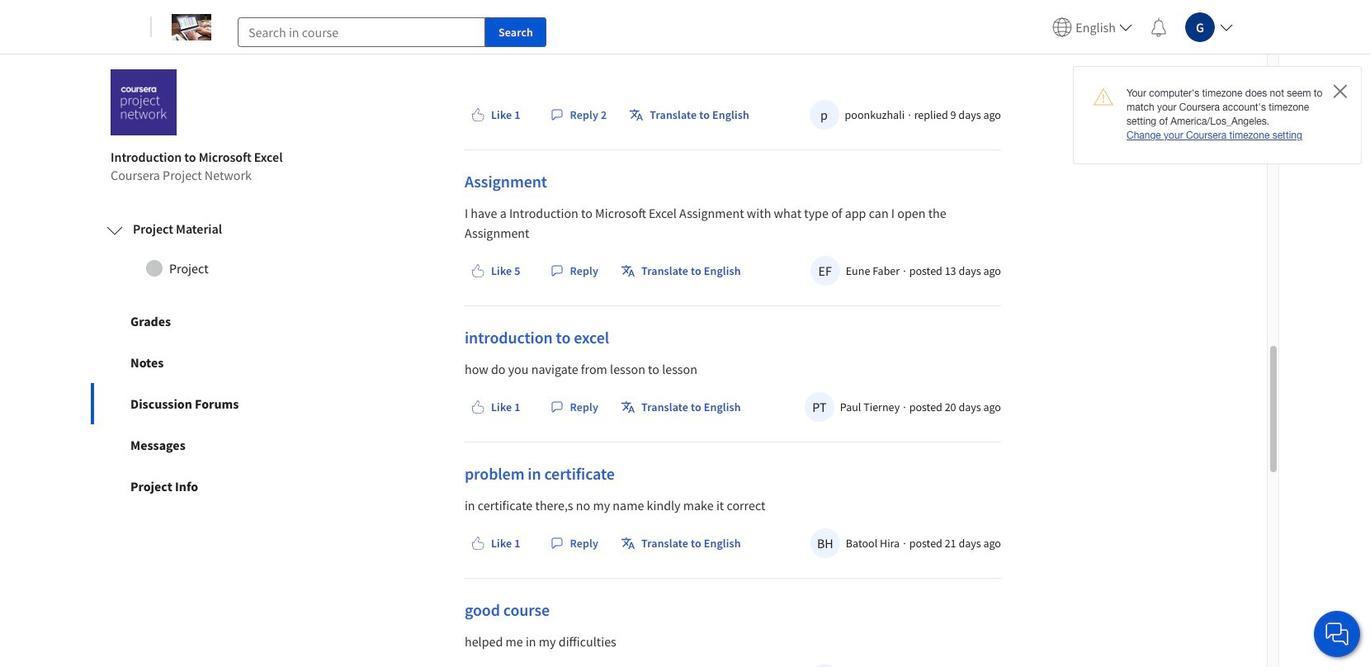 Task type: locate. For each thing, give the bounding box(es) containing it.
name home page | coursera image
[[172, 14, 211, 40]]

coursera project network image
[[111, 69, 177, 136]]

help center image
[[1328, 624, 1347, 644]]



Task type: vqa. For each thing, say whether or not it's contained in the screenshot.
Help Center ICON
yes



Task type: describe. For each thing, give the bounding box(es) containing it.
timezone mismatch warning modal dialog
[[1073, 66, 1362, 164]]

Search in course text field
[[238, 17, 485, 47]]



